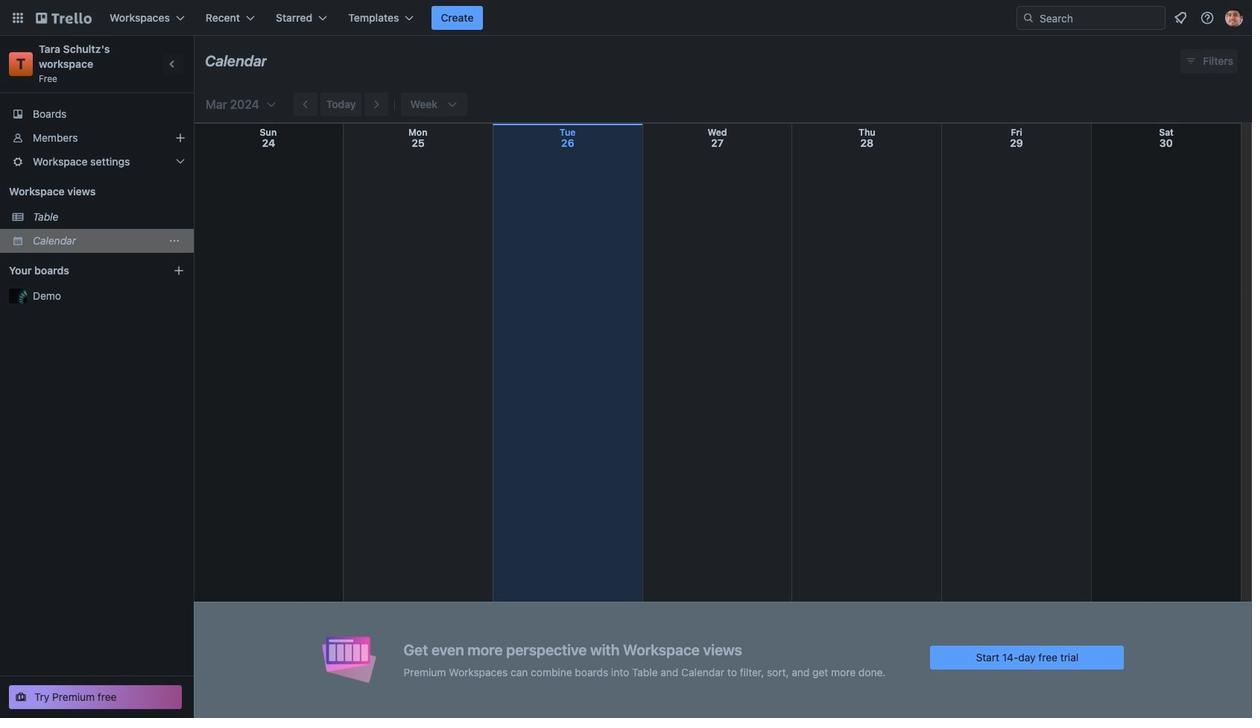 Task type: describe. For each thing, give the bounding box(es) containing it.
workspace actions menu image
[[169, 235, 180, 247]]

james peterson (jamespeterson93) image
[[1226, 9, 1244, 27]]

Search field
[[1017, 6, 1166, 30]]

primary element
[[0, 0, 1253, 36]]

0 notifications image
[[1172, 9, 1190, 27]]



Task type: vqa. For each thing, say whether or not it's contained in the screenshot.
Power-
no



Task type: locate. For each thing, give the bounding box(es) containing it.
your boards with 1 items element
[[9, 262, 151, 280]]

back to home image
[[36, 6, 92, 30]]

search image
[[1023, 12, 1035, 24]]

add board image
[[173, 265, 185, 277]]

open information menu image
[[1201, 10, 1216, 25]]

None text field
[[205, 47, 267, 75]]

workspace navigation collapse icon image
[[163, 54, 183, 75]]



